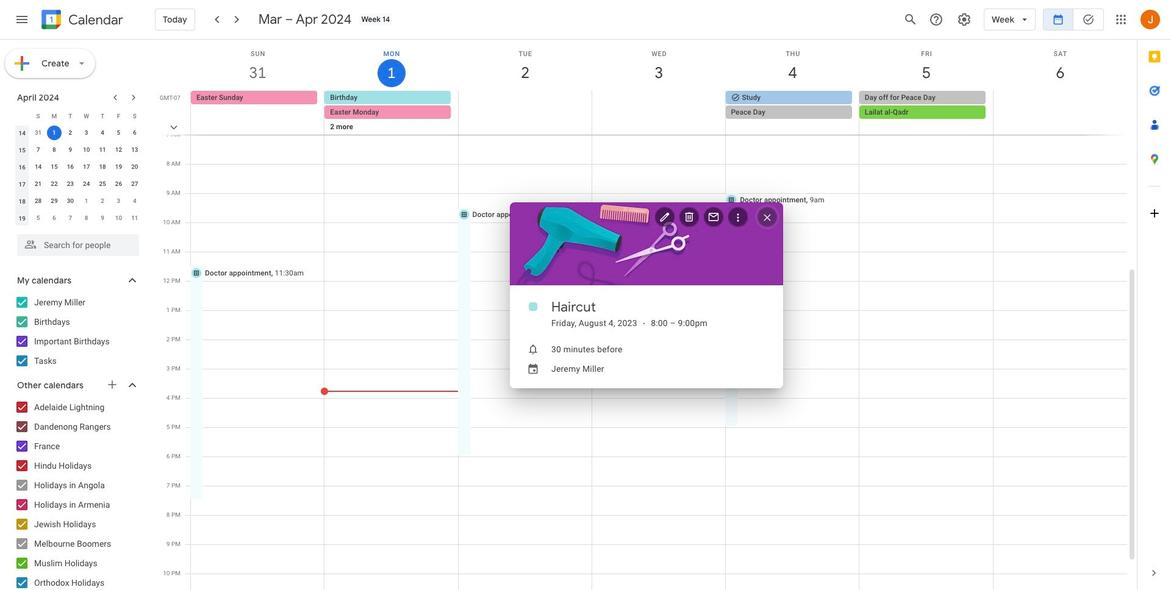 Task type: locate. For each thing, give the bounding box(es) containing it.
heading
[[66, 13, 123, 27], [552, 299, 596, 316]]

2 element
[[63, 126, 78, 140]]

15 element
[[47, 160, 62, 175]]

may 1 element
[[79, 194, 94, 209]]

10 element
[[79, 143, 94, 157]]

27 element
[[127, 177, 142, 192]]

8 element
[[47, 143, 62, 157]]

7 element
[[31, 143, 46, 157]]

column header
[[14, 107, 30, 124]]

12 element
[[111, 143, 126, 157]]

cell
[[325, 91, 459, 150], [458, 91, 592, 150], [592, 91, 726, 150], [726, 91, 860, 150], [860, 91, 993, 150], [993, 91, 1127, 150], [46, 124, 62, 142]]

19 element
[[111, 160, 126, 175]]

tab list
[[1138, 40, 1172, 557]]

may 3 element
[[111, 194, 126, 209]]

3 element
[[79, 126, 94, 140]]

14 element
[[31, 160, 46, 175]]

may 7 element
[[63, 211, 78, 226]]

may 9 element
[[95, 211, 110, 226]]

row group
[[14, 124, 143, 227]]

16 element
[[63, 160, 78, 175]]

april 2024 grid
[[12, 107, 143, 227]]

heading inside calendar element
[[66, 13, 123, 27]]

grid
[[156, 40, 1138, 591]]

26 element
[[111, 177, 126, 192]]

row group inside the 'april 2024' grid
[[14, 124, 143, 227]]

0 horizontal spatial heading
[[66, 13, 123, 27]]

may 10 element
[[111, 211, 126, 226]]

9 element
[[63, 143, 78, 157]]

may 6 element
[[47, 211, 62, 226]]

4 element
[[95, 126, 110, 140]]

24 element
[[79, 177, 94, 192]]

20 element
[[127, 160, 142, 175]]

settings menu image
[[958, 12, 972, 27]]

6 element
[[127, 126, 142, 140]]

calendar element
[[39, 7, 123, 34]]

5 element
[[111, 126, 126, 140]]

column header inside the 'april 2024' grid
[[14, 107, 30, 124]]

may 5 element
[[31, 211, 46, 226]]

0 vertical spatial heading
[[66, 13, 123, 27]]

1 vertical spatial heading
[[552, 299, 596, 316]]

11 element
[[95, 143, 110, 157]]

None search field
[[0, 229, 151, 256]]

row
[[186, 91, 1138, 150], [14, 107, 143, 124], [14, 124, 143, 142], [14, 142, 143, 159], [14, 159, 143, 176], [14, 176, 143, 193], [14, 193, 143, 210], [14, 210, 143, 227]]



Task type: vqa. For each thing, say whether or not it's contained in the screenshot.
31
no



Task type: describe. For each thing, give the bounding box(es) containing it.
Search for people text field
[[24, 234, 132, 256]]

may 11 element
[[127, 211, 142, 226]]

my calendars list
[[2, 293, 151, 371]]

22 element
[[47, 177, 62, 192]]

25 element
[[95, 177, 110, 192]]

add other calendars image
[[106, 379, 118, 391]]

28 element
[[31, 194, 46, 209]]

main drawer image
[[15, 12, 29, 27]]

may 2 element
[[95, 194, 110, 209]]

1, today element
[[47, 126, 62, 140]]

30 element
[[63, 194, 78, 209]]

may 8 element
[[79, 211, 94, 226]]

email event details image
[[708, 211, 720, 223]]

1 horizontal spatial heading
[[552, 299, 596, 316]]

may 4 element
[[127, 194, 142, 209]]

21 element
[[31, 177, 46, 192]]

17 element
[[79, 160, 94, 175]]

other calendars list
[[2, 398, 151, 591]]

cell inside the 'april 2024' grid
[[46, 124, 62, 142]]

delete event image
[[684, 211, 696, 223]]

march 31 element
[[31, 126, 46, 140]]

13 element
[[127, 143, 142, 157]]

18 element
[[95, 160, 110, 175]]

29 element
[[47, 194, 62, 209]]

23 element
[[63, 177, 78, 192]]



